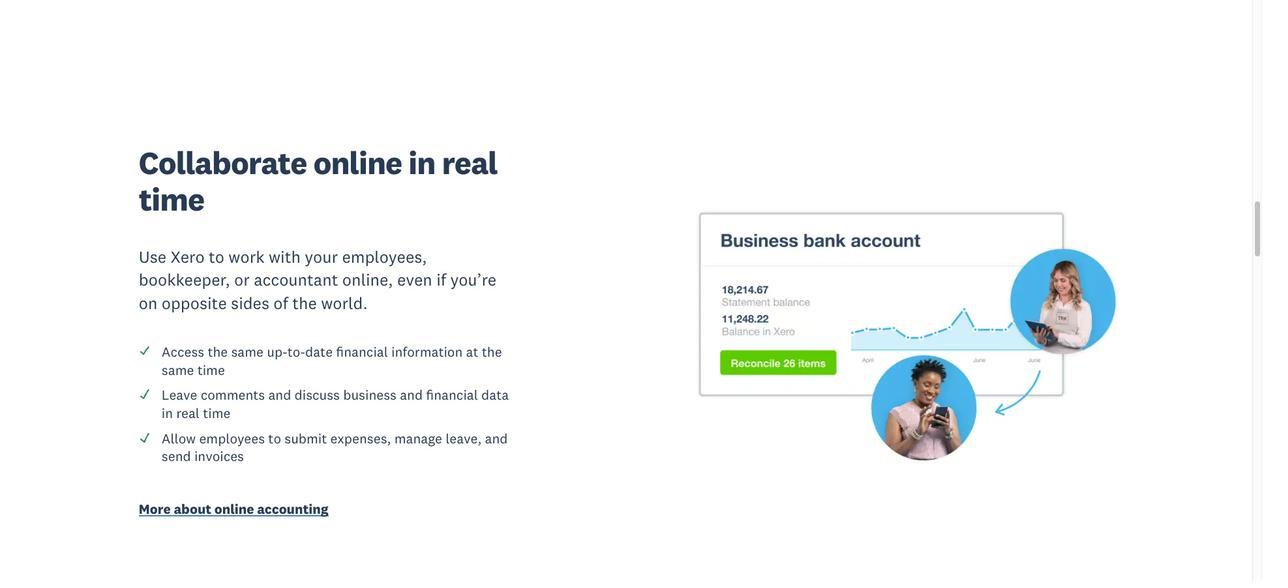 Task type: vqa. For each thing, say whether or not it's contained in the screenshot.
leftmost payroll
no



Task type: locate. For each thing, give the bounding box(es) containing it.
0 horizontal spatial financial
[[336, 343, 388, 361]]

1 horizontal spatial same
[[231, 343, 264, 361]]

included image
[[139, 345, 151, 357], [139, 388, 151, 400]]

0 horizontal spatial online
[[215, 500, 254, 518]]

sides
[[231, 293, 269, 314]]

1 horizontal spatial real
[[442, 143, 498, 183]]

date
[[305, 343, 333, 361]]

1 horizontal spatial to
[[268, 430, 281, 447]]

financial inside access the same up-to-date financial information at the same time
[[336, 343, 388, 361]]

0 vertical spatial real
[[442, 143, 498, 183]]

included image left leave
[[139, 388, 151, 400]]

work
[[229, 246, 265, 267]]

0 horizontal spatial and
[[268, 387, 291, 404]]

the
[[292, 293, 317, 314], [208, 343, 228, 361], [482, 343, 502, 361]]

information
[[392, 343, 463, 361]]

2 included image from the top
[[139, 388, 151, 400]]

financial inside leave comments and discuss business and financial data in real time
[[426, 387, 478, 404]]

to inside use xero to work with your employees, bookkeeper, or accountant online, even if you're on opposite sides of the world.
[[209, 246, 224, 267]]

leave comments and discuss business and financial data in real time
[[162, 387, 509, 422]]

to-
[[288, 343, 305, 361]]

0 vertical spatial online
[[314, 143, 402, 183]]

included image for access the same up-to-date financial information at the same time
[[139, 345, 151, 357]]

manage
[[395, 430, 442, 447]]

time down 'access'
[[197, 361, 225, 379]]

0 horizontal spatial in
[[162, 404, 173, 422]]

world.
[[321, 293, 368, 314]]

online
[[314, 143, 402, 183], [215, 500, 254, 518]]

and inside allow employees to submit expenses, manage leave, and send invoices
[[485, 430, 508, 447]]

and left "discuss" on the left
[[268, 387, 291, 404]]

1 horizontal spatial online
[[314, 143, 402, 183]]

financial
[[336, 343, 388, 361], [426, 387, 478, 404]]

1 vertical spatial time
[[197, 361, 225, 379]]

and right leave,
[[485, 430, 508, 447]]

real
[[442, 143, 498, 183], [176, 404, 200, 422]]

more about online accounting
[[139, 500, 329, 518]]

the right of
[[292, 293, 317, 314]]

financial left data
[[426, 387, 478, 404]]

to inside allow employees to submit expenses, manage leave, and send invoices
[[268, 430, 281, 447]]

1 vertical spatial financial
[[426, 387, 478, 404]]

0 vertical spatial in
[[409, 143, 436, 183]]

0 horizontal spatial to
[[209, 246, 224, 267]]

0 horizontal spatial real
[[176, 404, 200, 422]]

0 vertical spatial to
[[209, 246, 224, 267]]

1 included image from the top
[[139, 345, 151, 357]]

2 horizontal spatial and
[[485, 430, 508, 447]]

more about online accounting link
[[139, 500, 518, 521]]

to right xero
[[209, 246, 224, 267]]

same down 'access'
[[162, 361, 194, 379]]

data
[[482, 387, 509, 404]]

bookkeeper,
[[139, 270, 230, 291]]

0 vertical spatial financial
[[336, 343, 388, 361]]

1 horizontal spatial financial
[[426, 387, 478, 404]]

1 vertical spatial included image
[[139, 388, 151, 400]]

expenses,
[[331, 430, 391, 447]]

to left submit
[[268, 430, 281, 447]]

financial right date
[[336, 343, 388, 361]]

time up xero
[[139, 180, 204, 219]]

the right at
[[482, 343, 502, 361]]

the inside use xero to work with your employees, bookkeeper, or accountant online, even if you're on opposite sides of the world.
[[292, 293, 317, 314]]

same left up-
[[231, 343, 264, 361]]

time down comments
[[203, 404, 231, 422]]

in inside collaborate online in real time
[[409, 143, 436, 183]]

1 vertical spatial real
[[176, 404, 200, 422]]

to for employees
[[268, 430, 281, 447]]

included image left 'access'
[[139, 345, 151, 357]]

2 vertical spatial time
[[203, 404, 231, 422]]

1 vertical spatial in
[[162, 404, 173, 422]]

allow employees to submit expenses, manage leave, and send invoices
[[162, 430, 508, 465]]

leave,
[[446, 430, 482, 447]]

0 vertical spatial included image
[[139, 345, 151, 357]]

1 horizontal spatial in
[[409, 143, 436, 183]]

online inside collaborate online in real time
[[314, 143, 402, 183]]

financial for data
[[426, 387, 478, 404]]

and right the business
[[400, 387, 423, 404]]

1 horizontal spatial the
[[292, 293, 317, 314]]

real inside leave comments and discuss business and financial data in real time
[[176, 404, 200, 422]]

and
[[268, 387, 291, 404], [400, 387, 423, 404], [485, 430, 508, 447]]

business
[[343, 387, 397, 404]]

the right 'access'
[[208, 343, 228, 361]]

in
[[409, 143, 436, 183], [162, 404, 173, 422]]

to
[[209, 246, 224, 267], [268, 430, 281, 447]]

at
[[466, 343, 479, 361]]

1 vertical spatial to
[[268, 430, 281, 447]]

leave
[[162, 387, 197, 404]]

time
[[139, 180, 204, 219], [197, 361, 225, 379], [203, 404, 231, 422]]

0 vertical spatial time
[[139, 180, 204, 219]]

same
[[231, 343, 264, 361], [162, 361, 194, 379]]

send
[[162, 448, 191, 465]]

opposite
[[162, 293, 227, 314]]



Task type: describe. For each thing, give the bounding box(es) containing it.
0 horizontal spatial same
[[162, 361, 194, 379]]

1 vertical spatial online
[[215, 500, 254, 518]]

more
[[139, 500, 171, 518]]

with
[[269, 246, 301, 267]]

included image for leave comments and discuss business and financial data in real time
[[139, 388, 151, 400]]

in inside leave comments and discuss business and financial data in real time
[[162, 404, 173, 422]]

access
[[162, 343, 204, 361]]

2 horizontal spatial the
[[482, 343, 502, 361]]

even
[[397, 270, 432, 291]]

employees
[[199, 430, 265, 447]]

your
[[305, 246, 338, 267]]

collaborate online in real time
[[139, 143, 498, 219]]

about
[[174, 500, 211, 518]]

up-
[[267, 343, 288, 361]]

time inside leave comments and discuss business and financial data in real time
[[203, 404, 231, 422]]

or
[[234, 270, 250, 291]]

discuss
[[295, 387, 340, 404]]

to for xero
[[209, 246, 224, 267]]

you're
[[451, 270, 497, 291]]

1 horizontal spatial and
[[400, 387, 423, 404]]

time inside access the same up-to-date financial information at the same time
[[197, 361, 225, 379]]

allow
[[162, 430, 196, 447]]

comments
[[201, 387, 265, 404]]

0 horizontal spatial the
[[208, 343, 228, 361]]

xero
[[171, 246, 205, 267]]

on
[[139, 293, 158, 314]]

invoices
[[194, 448, 244, 465]]

a business owner on a laptop and their accountant on a phone view the same financial data. image
[[644, 163, 1124, 500]]

access the same up-to-date financial information at the same time
[[162, 343, 502, 379]]

included image
[[139, 432, 151, 443]]

employees,
[[342, 246, 427, 267]]

collaborate
[[139, 143, 307, 183]]

of
[[274, 293, 288, 314]]

real inside collaborate online in real time
[[442, 143, 498, 183]]

use
[[139, 246, 167, 267]]

use xero to work with your employees, bookkeeper, or accountant online, even if you're on opposite sides of the world.
[[139, 246, 497, 314]]

online,
[[342, 270, 393, 291]]

time inside collaborate online in real time
[[139, 180, 204, 219]]

accountant
[[254, 270, 338, 291]]

submit
[[285, 430, 327, 447]]

if
[[437, 270, 446, 291]]

financial for information
[[336, 343, 388, 361]]

accounting
[[257, 500, 329, 518]]



